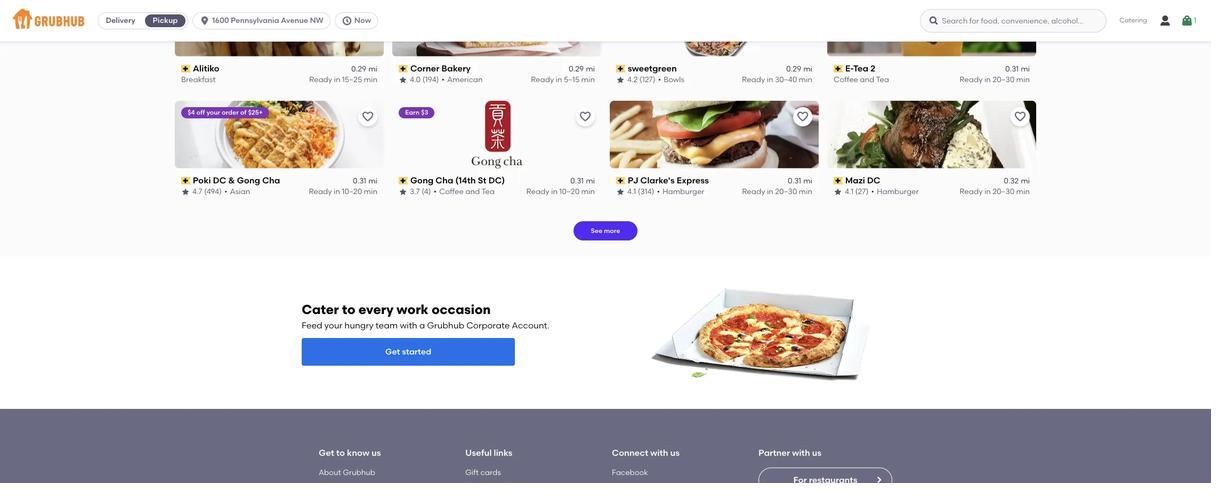 Task type: locate. For each thing, give the bounding box(es) containing it.
0 vertical spatial grubhub
[[427, 320, 464, 331]]

mi for e-tea 2
[[1021, 65, 1030, 74]]

save this restaurant image down "30–40"
[[797, 110, 809, 123]]

•
[[442, 75, 445, 84], [658, 75, 661, 84], [224, 187, 227, 196], [434, 187, 437, 196], [657, 187, 660, 196], [871, 187, 874, 196]]

save this restaurant image
[[362, 0, 374, 11], [362, 110, 374, 123], [797, 110, 809, 123]]

get up about
[[319, 448, 334, 458]]

0 vertical spatial to
[[342, 302, 355, 317]]

0 horizontal spatial gong
[[237, 175, 260, 185]]

subscription pass image left corner
[[399, 65, 408, 73]]

ready in 20–30 min for 2
[[960, 75, 1030, 84]]

0 vertical spatial coffee
[[834, 75, 858, 84]]

2 horizontal spatial us
[[812, 448, 822, 458]]

us right the partner
[[812, 448, 822, 458]]

4.2
[[628, 75, 638, 84]]

to
[[342, 302, 355, 317], [336, 448, 345, 458]]

2 10–20 from the left
[[560, 187, 580, 196]]

1 10–20 from the left
[[342, 187, 362, 196]]

0.29 mi up '15–25'
[[351, 65, 378, 74]]

subscription pass image for alitiko
[[181, 65, 191, 73]]

avenue
[[281, 16, 308, 25]]

st
[[478, 175, 487, 185]]

mi for gong cha (14th st dc)
[[586, 176, 595, 185]]

gong up '3.7 (4)'
[[410, 175, 434, 185]]

(4)
[[422, 187, 431, 196]]

of
[[240, 109, 247, 116]]

1 us from the left
[[372, 448, 381, 458]]

svg image for 1
[[1181, 14, 1194, 27]]

now button
[[335, 12, 382, 29]]

star icon image left 4.7
[[181, 188, 190, 196]]

1 horizontal spatial us
[[670, 448, 680, 458]]

star icon image for sweetgreen
[[616, 76, 625, 84]]

star icon image for gong cha (14th st dc)
[[399, 188, 407, 196]]

svg image
[[1181, 14, 1194, 27], [199, 15, 210, 26]]

0.29 up 5–15
[[569, 65, 584, 74]]

3 0.29 mi from the left
[[787, 65, 813, 74]]

4.1 for pj clarke's express
[[628, 187, 636, 196]]

10–20 for poki dc & gong cha
[[342, 187, 362, 196]]

0 vertical spatial get
[[385, 347, 400, 357]]

20–30
[[993, 75, 1015, 84], [775, 187, 797, 196], [993, 187, 1015, 196]]

pickup button
[[143, 12, 188, 29]]

with for partner with us
[[792, 448, 810, 458]]

get left started
[[385, 347, 400, 357]]

1 horizontal spatial hamburger
[[877, 187, 919, 196]]

0.29 mi for sweetgreen
[[787, 65, 813, 74]]

mazi dc
[[846, 175, 881, 185]]

20–30 for express
[[775, 187, 797, 196]]

us right connect
[[670, 448, 680, 458]]

3 us from the left
[[812, 448, 822, 458]]

• for gong cha (14th st dc)
[[434, 187, 437, 196]]

pj clarke's express logo image
[[610, 101, 819, 168]]

main navigation navigation
[[0, 0, 1211, 42]]

star icon image left 4.0
[[399, 76, 407, 84]]

1 vertical spatial get
[[319, 448, 334, 458]]

connect with us
[[612, 448, 680, 458]]

to for know
[[336, 448, 345, 458]]

subscription pass image for e-tea 2
[[834, 65, 843, 73]]

1 horizontal spatial svg image
[[929, 15, 940, 26]]

about grubhub link
[[319, 468, 375, 477]]

with for connect with us
[[651, 448, 668, 458]]

1 horizontal spatial with
[[651, 448, 668, 458]]

save this restaurant image for e-tea 2
[[1014, 0, 1027, 11]]

• down clarke's
[[657, 187, 660, 196]]

$4
[[188, 109, 195, 116]]

• hamburger
[[657, 187, 705, 196], [871, 187, 919, 196]]

us right know
[[372, 448, 381, 458]]

in for alitiko
[[334, 75, 340, 84]]

dc left &
[[213, 175, 226, 185]]

1600 pennsylvania avenue nw
[[212, 16, 324, 25]]

save this restaurant button
[[358, 0, 378, 14], [1011, 0, 1030, 14], [358, 107, 378, 126], [576, 107, 595, 126], [793, 107, 813, 126], [1011, 107, 1030, 126]]

ready for sweetgreen
[[742, 75, 765, 84]]

dc)
[[489, 175, 505, 185]]

(127)
[[640, 75, 656, 84]]

• right (27)
[[871, 187, 874, 196]]

1 0.29 from the left
[[351, 65, 366, 74]]

0.32
[[1004, 176, 1019, 185]]

star icon image
[[399, 76, 407, 84], [616, 76, 625, 84], [181, 188, 190, 196], [399, 188, 407, 196], [616, 188, 625, 196], [834, 188, 842, 196]]

• asian
[[224, 187, 250, 196]]

useful links
[[465, 448, 513, 458]]

0 horizontal spatial and
[[466, 187, 480, 196]]

cha
[[262, 175, 280, 185], [436, 175, 453, 185]]

30–40
[[775, 75, 797, 84]]

0 horizontal spatial ready in 10–20 min
[[309, 187, 378, 196]]

mazi dc logo image
[[828, 101, 1037, 168]]

mi
[[369, 65, 378, 74], [586, 65, 595, 74], [804, 65, 813, 74], [1021, 65, 1030, 74], [369, 176, 378, 185], [586, 176, 595, 185], [804, 176, 813, 185], [1021, 176, 1030, 185]]

1 vertical spatial grubhub
[[343, 468, 375, 477]]

subscription pass image
[[181, 65, 191, 73], [834, 65, 843, 73], [181, 177, 191, 184], [399, 177, 408, 184], [834, 177, 843, 184]]

2 vertical spatial tea
[[482, 187, 495, 196]]

2 4.1 from the left
[[845, 187, 854, 196]]

(494)
[[204, 187, 222, 196]]

to left know
[[336, 448, 345, 458]]

a
[[419, 320, 425, 331]]

1 horizontal spatial dc
[[867, 175, 881, 185]]

alitiko logo image
[[175, 0, 384, 56]]

svg image inside now button
[[342, 15, 352, 26]]

1 horizontal spatial 4.1
[[845, 187, 854, 196]]

delivery button
[[98, 12, 143, 29]]

hamburger right (27)
[[877, 187, 919, 196]]

poki
[[193, 175, 211, 185]]

with left a
[[400, 320, 417, 331]]

grubhub down occasion
[[427, 320, 464, 331]]

2 horizontal spatial svg image
[[1159, 14, 1172, 27]]

0 vertical spatial tea
[[853, 63, 869, 73]]

to inside 'cater to every work occasion feed your hungry team with a grubhub corporate account.'
[[342, 302, 355, 317]]

0 horizontal spatial with
[[400, 320, 417, 331]]

0.29 mi for alitiko
[[351, 65, 378, 74]]

0 horizontal spatial coffee
[[439, 187, 464, 196]]

subscription pass image left sweetgreen
[[616, 65, 626, 73]]

ready in 20–30 min for express
[[742, 187, 813, 196]]

1 ready in 10–20 min from the left
[[309, 187, 378, 196]]

your down cater on the left of the page
[[324, 320, 343, 331]]

ready for mazi dc
[[960, 187, 983, 196]]

• for mazi dc
[[871, 187, 874, 196]]

min for mazi dc
[[1017, 187, 1030, 196]]

save this restaurant image for pj clarke's express
[[797, 110, 809, 123]]

ready for e-tea 2
[[960, 75, 983, 84]]

1 vertical spatial and
[[466, 187, 480, 196]]

to for every
[[342, 302, 355, 317]]

10–20 for gong cha (14th st dc)
[[560, 187, 580, 196]]

0.31 mi for poki dc & gong cha
[[353, 176, 378, 185]]

ready in 20–30 min
[[960, 75, 1030, 84], [742, 187, 813, 196], [960, 187, 1030, 196]]

e-tea 2
[[846, 63, 876, 73]]

1 vertical spatial your
[[324, 320, 343, 331]]

2 hamburger from the left
[[877, 187, 919, 196]]

svg image inside 1 button
[[1181, 14, 1194, 27]]

1 vertical spatial tea
[[876, 75, 889, 84]]

coffee down gong cha (14th st dc)
[[439, 187, 464, 196]]

0 horizontal spatial 0.29
[[351, 65, 366, 74]]

1 horizontal spatial 10–20
[[560, 187, 580, 196]]

1 horizontal spatial your
[[324, 320, 343, 331]]

mazi
[[846, 175, 865, 185]]

1 horizontal spatial gong
[[410, 175, 434, 185]]

and down "(14th" on the top
[[466, 187, 480, 196]]

ready in 10–20 min for gong cha (14th st dc)
[[527, 187, 595, 196]]

and
[[860, 75, 875, 84], [466, 187, 480, 196]]

e-
[[846, 63, 853, 73]]

2 • hamburger from the left
[[871, 187, 919, 196]]

4.1 (314)
[[628, 187, 654, 196]]

0.31 for poki dc & gong cha
[[353, 176, 366, 185]]

star icon image left 4.1 (27)
[[834, 188, 842, 196]]

2 0.29 from the left
[[569, 65, 584, 74]]

in for corner bakery
[[556, 75, 562, 84]]

2 dc from the left
[[867, 175, 881, 185]]

save this restaurant button for e-tea 2
[[1011, 0, 1030, 14]]

svg image
[[1159, 14, 1172, 27], [342, 15, 352, 26], [929, 15, 940, 26]]

star icon image left 3.7
[[399, 188, 407, 196]]

1 horizontal spatial get
[[385, 347, 400, 357]]

1 • hamburger from the left
[[657, 187, 705, 196]]

0.32 mi
[[1004, 176, 1030, 185]]

1 horizontal spatial and
[[860, 75, 875, 84]]

subscription pass image for sweetgreen
[[616, 65, 626, 73]]

2 horizontal spatial 0.29
[[787, 65, 802, 74]]

gong up asian
[[237, 175, 260, 185]]

star icon image for corner bakery
[[399, 76, 407, 84]]

0 horizontal spatial 4.1
[[628, 187, 636, 196]]

1 horizontal spatial 0.29 mi
[[569, 65, 595, 74]]

• right the (494)
[[224, 187, 227, 196]]

cha left "(14th" on the top
[[436, 175, 453, 185]]

• right (127)
[[658, 75, 661, 84]]

in
[[334, 75, 340, 84], [556, 75, 562, 84], [767, 75, 773, 84], [985, 75, 991, 84], [334, 187, 340, 196], [551, 187, 558, 196], [767, 187, 774, 196], [985, 187, 991, 196]]

mi for sweetgreen
[[804, 65, 813, 74]]

1 horizontal spatial svg image
[[1181, 14, 1194, 27]]

tea
[[853, 63, 869, 73], [876, 75, 889, 84], [482, 187, 495, 196]]

2 horizontal spatial with
[[792, 448, 810, 458]]

4.2 (127)
[[628, 75, 656, 84]]

1 horizontal spatial ready in 10–20 min
[[527, 187, 595, 196]]

svg image for 1600 pennsylvania avenue nw
[[199, 15, 210, 26]]

star icon image left the 4.2
[[616, 76, 625, 84]]

save this restaurant image
[[1014, 0, 1027, 11], [579, 110, 592, 123], [1014, 110, 1027, 123]]

ready for alitiko
[[309, 75, 332, 84]]

0 horizontal spatial svg image
[[342, 15, 352, 26]]

20–30 for 2
[[993, 75, 1015, 84]]

ready for poki dc & gong cha
[[309, 187, 332, 196]]

• right (4)
[[434, 187, 437, 196]]

to up hungry
[[342, 302, 355, 317]]

0 horizontal spatial svg image
[[199, 15, 210, 26]]

svg image inside 1600 pennsylvania avenue nw button
[[199, 15, 210, 26]]

0 horizontal spatial 0.29 mi
[[351, 65, 378, 74]]

1 dc from the left
[[213, 175, 226, 185]]

0.29 mi
[[351, 65, 378, 74], [569, 65, 595, 74], [787, 65, 813, 74]]

started
[[402, 347, 431, 357]]

0.29 for sweetgreen
[[787, 65, 802, 74]]

1 0.29 mi from the left
[[351, 65, 378, 74]]

dc for poki
[[213, 175, 226, 185]]

feed
[[302, 320, 322, 331]]

2 horizontal spatial tea
[[876, 75, 889, 84]]

your right off
[[207, 109, 220, 116]]

with right the partner
[[792, 448, 810, 458]]

save this restaurant image down '15–25'
[[362, 110, 374, 123]]

gong
[[237, 175, 260, 185], [410, 175, 434, 185]]

2 horizontal spatial 0.29 mi
[[787, 65, 813, 74]]

2 cha from the left
[[436, 175, 453, 185]]

0 horizontal spatial 10–20
[[342, 187, 362, 196]]

ready
[[309, 75, 332, 84], [531, 75, 554, 84], [742, 75, 765, 84], [960, 75, 983, 84], [309, 187, 332, 196], [527, 187, 550, 196], [742, 187, 765, 196], [960, 187, 983, 196]]

0 horizontal spatial cha
[[262, 175, 280, 185]]

4.1 left (27)
[[845, 187, 854, 196]]

get for get to know us
[[319, 448, 334, 458]]

1 horizontal spatial • hamburger
[[871, 187, 919, 196]]

alitiko
[[193, 63, 219, 73]]

Search for food, convenience, alcohol... search field
[[920, 9, 1107, 33]]

partner with us
[[759, 448, 822, 458]]

2 0.29 mi from the left
[[569, 65, 595, 74]]

0.29 up '15–25'
[[351, 65, 366, 74]]

2 ready in 10–20 min from the left
[[527, 187, 595, 196]]

0.29 up "30–40"
[[787, 65, 802, 74]]

1 horizontal spatial 0.29
[[569, 65, 584, 74]]

min
[[364, 75, 378, 84], [582, 75, 595, 84], [799, 75, 813, 84], [1017, 75, 1030, 84], [364, 187, 378, 196], [582, 187, 595, 196], [799, 187, 813, 196], [1017, 187, 1030, 196]]

0.29 mi up 5–15
[[569, 65, 595, 74]]

• hamburger right (27)
[[871, 187, 919, 196]]

and down 2
[[860, 75, 875, 84]]

0 horizontal spatial tea
[[482, 187, 495, 196]]

star icon image left 4.1 (314)
[[616, 188, 625, 196]]

0.31 mi
[[1006, 65, 1030, 74], [353, 176, 378, 185], [571, 176, 595, 185], [788, 176, 813, 185]]

1 vertical spatial to
[[336, 448, 345, 458]]

4.0
[[410, 75, 421, 84]]

1 hamburger from the left
[[663, 187, 705, 196]]

0 horizontal spatial dc
[[213, 175, 226, 185]]

2 us from the left
[[670, 448, 680, 458]]

gift cards
[[465, 468, 501, 477]]

subscription pass image
[[399, 65, 408, 73], [616, 65, 626, 73], [616, 177, 626, 184]]

0 horizontal spatial hamburger
[[663, 187, 705, 196]]

$25+
[[248, 109, 263, 116]]

0 horizontal spatial • hamburger
[[657, 187, 705, 196]]

grubhub
[[427, 320, 464, 331], [343, 468, 375, 477]]

cha right &
[[262, 175, 280, 185]]

min for e-tea 2
[[1017, 75, 1030, 84]]

dc up (27)
[[867, 175, 881, 185]]

hamburger
[[663, 187, 705, 196], [877, 187, 919, 196]]

dc
[[213, 175, 226, 185], [867, 175, 881, 185]]

coffee down e-
[[834, 75, 858, 84]]

get
[[385, 347, 400, 357], [319, 448, 334, 458]]

0 horizontal spatial your
[[207, 109, 220, 116]]

1 horizontal spatial grubhub
[[427, 320, 464, 331]]

hamburger down express
[[663, 187, 705, 196]]

ready in 15–25 min
[[309, 75, 378, 84]]

sweetgreen logo image
[[610, 0, 819, 56]]

0 horizontal spatial us
[[372, 448, 381, 458]]

mi for alitiko
[[369, 65, 378, 74]]

grubhub down know
[[343, 468, 375, 477]]

asian
[[230, 187, 250, 196]]

• down corner bakery
[[442, 75, 445, 84]]

subscription pass image left pj
[[616, 177, 626, 184]]

• hamburger down express
[[657, 187, 705, 196]]

3 0.29 from the left
[[787, 65, 802, 74]]

with
[[400, 320, 417, 331], [651, 448, 668, 458], [792, 448, 810, 458]]

with right connect
[[651, 448, 668, 458]]

your
[[207, 109, 220, 116], [324, 320, 343, 331]]

0 vertical spatial and
[[860, 75, 875, 84]]

0.29 mi up "30–40"
[[787, 65, 813, 74]]

save this restaurant image up the now
[[362, 0, 374, 11]]

4.1 down pj
[[628, 187, 636, 196]]

subscription pass image for mazi dc
[[834, 177, 843, 184]]

0 horizontal spatial get
[[319, 448, 334, 458]]

1 horizontal spatial cha
[[436, 175, 453, 185]]

1 4.1 from the left
[[628, 187, 636, 196]]



Task type: vqa. For each thing, say whether or not it's contained in the screenshot.
Get
yes



Task type: describe. For each thing, give the bounding box(es) containing it.
see more
[[591, 227, 620, 235]]

• for sweetgreen
[[658, 75, 661, 84]]

about
[[319, 468, 341, 477]]

mi for mazi dc
[[1021, 176, 1030, 185]]

1 horizontal spatial tea
[[853, 63, 869, 73]]

in for pj clarke's express
[[767, 187, 774, 196]]

facebook
[[612, 468, 648, 477]]

min for pj clarke's express
[[799, 187, 813, 196]]

see
[[591, 227, 603, 235]]

earn $3
[[405, 109, 428, 116]]

connect
[[612, 448, 648, 458]]

4.0 (194)
[[410, 75, 439, 84]]

cards
[[481, 468, 501, 477]]

save this restaurant button for alitiko
[[358, 0, 378, 14]]

get started
[[385, 347, 431, 357]]

4.1 for mazi dc
[[845, 187, 854, 196]]

in for poki dc & gong cha
[[334, 187, 340, 196]]

4.7 (494)
[[192, 187, 222, 196]]

with inside 'cater to every work occasion feed your hungry team with a grubhub corporate account.'
[[400, 320, 417, 331]]

&
[[228, 175, 235, 185]]

ready in 10–20 min for poki dc & gong cha
[[309, 187, 378, 196]]

subscription pass image for pj clarke's express
[[616, 177, 626, 184]]

corner bakery
[[410, 63, 471, 73]]

american
[[447, 75, 483, 84]]

3.7
[[410, 187, 420, 196]]

0.31 mi for e-tea 2
[[1006, 65, 1030, 74]]

• coffee and tea
[[434, 187, 495, 196]]

poki dc & gong cha logo image
[[175, 101, 384, 168]]

hamburger for dc
[[877, 187, 919, 196]]

0.31 for gong cha (14th st dc)
[[571, 176, 584, 185]]

• bowls
[[658, 75, 685, 84]]

$4 off your order of $25+
[[188, 109, 263, 116]]

cater to every work occasion feed your hungry team with a grubhub corporate account.
[[302, 302, 550, 331]]

catering
[[1120, 17, 1147, 24]]

breakfast
[[181, 75, 216, 84]]

more
[[604, 227, 620, 235]]

account.
[[512, 320, 550, 331]]

useful
[[465, 448, 492, 458]]

(314)
[[638, 187, 654, 196]]

corner
[[410, 63, 440, 73]]

poki dc & gong cha
[[193, 175, 280, 185]]

subscription pass image for gong cha (14th st dc)
[[399, 177, 408, 184]]

ready for pj clarke's express
[[742, 187, 765, 196]]

gong cha (14th st dc)
[[410, 175, 505, 185]]

(14th
[[456, 175, 476, 185]]

gift
[[465, 468, 479, 477]]

2
[[871, 63, 876, 73]]

0.29 for corner bakery
[[569, 65, 584, 74]]

get to know us
[[319, 448, 381, 458]]

min for corner bakery
[[582, 75, 595, 84]]

1 button
[[1181, 11, 1197, 30]]

hungry
[[345, 320, 374, 331]]

min for sweetgreen
[[799, 75, 813, 84]]

in for e-tea 2
[[985, 75, 991, 84]]

4.1 (27)
[[845, 187, 869, 196]]

0.29 mi for corner bakery
[[569, 65, 595, 74]]

earn
[[405, 109, 420, 116]]

your inside 'cater to every work occasion feed your hungry team with a grubhub corporate account.'
[[324, 320, 343, 331]]

0.31 for e-tea 2
[[1006, 65, 1019, 74]]

pj
[[628, 175, 639, 185]]

1 cha from the left
[[262, 175, 280, 185]]

1600 pennsylvania avenue nw button
[[193, 12, 335, 29]]

1 vertical spatial coffee
[[439, 187, 464, 196]]

• for corner bakery
[[442, 75, 445, 84]]

sweetgreen
[[628, 63, 677, 73]]

grubhub inside 'cater to every work occasion feed your hungry team with a grubhub corporate account.'
[[427, 320, 464, 331]]

bakery
[[442, 63, 471, 73]]

right image
[[875, 476, 884, 483]]

get for get started
[[385, 347, 400, 357]]

star icon image for pj clarke's express
[[616, 188, 625, 196]]

bowls
[[664, 75, 685, 84]]

• for poki dc & gong cha
[[224, 187, 227, 196]]

3.7 (4)
[[410, 187, 431, 196]]

now
[[355, 16, 371, 25]]

save this restaurant image for alitiko
[[362, 0, 374, 11]]

e-tea 2 logo image
[[828, 0, 1037, 56]]

0.29 for alitiko
[[351, 65, 366, 74]]

us for connect with us
[[670, 448, 680, 458]]

min for alitiko
[[364, 75, 378, 84]]

get started link
[[302, 338, 515, 366]]

star icon image for poki dc & gong cha
[[181, 188, 190, 196]]

1
[[1194, 16, 1197, 25]]

order
[[222, 109, 239, 116]]

$3
[[421, 109, 428, 116]]

• american
[[442, 75, 483, 84]]

• hamburger for clarke's
[[657, 187, 705, 196]]

mi for pj clarke's express
[[804, 176, 813, 185]]

save this restaurant button for mazi dc
[[1011, 107, 1030, 126]]

0.31 for pj clarke's express
[[788, 176, 802, 185]]

occasion
[[432, 302, 491, 317]]

hamburger for clarke's
[[663, 187, 705, 196]]

subscription pass image for poki dc & gong cha
[[181, 177, 191, 184]]

• for pj clarke's express
[[657, 187, 660, 196]]

facebook link
[[612, 468, 648, 477]]

links
[[494, 448, 513, 458]]

catering button
[[1112, 9, 1155, 33]]

2 gong from the left
[[410, 175, 434, 185]]

save this restaurant button for pj clarke's express
[[793, 107, 813, 126]]

team
[[376, 320, 398, 331]]

delivery
[[106, 16, 135, 25]]

in for mazi dc
[[985, 187, 991, 196]]

min for poki dc & gong cha
[[364, 187, 378, 196]]

0 vertical spatial your
[[207, 109, 220, 116]]

ready for gong cha (14th st dc)
[[527, 187, 550, 196]]

coffee and tea
[[834, 75, 889, 84]]

mi for poki dc & gong cha
[[369, 176, 378, 185]]

see more button
[[574, 222, 638, 241]]

1600
[[212, 16, 229, 25]]

gong cha (14th st dc) logo image
[[472, 101, 522, 168]]

0.31 mi for pj clarke's express
[[788, 176, 813, 185]]

in for gong cha (14th st dc)
[[551, 187, 558, 196]]

1 gong from the left
[[237, 175, 260, 185]]

min for gong cha (14th st dc)
[[582, 187, 595, 196]]

clarke's
[[641, 175, 675, 185]]

• hamburger for dc
[[871, 187, 919, 196]]

in for sweetgreen
[[767, 75, 773, 84]]

save this restaurant image for mazi dc
[[1014, 110, 1027, 123]]

pj clarke's express
[[628, 175, 709, 185]]

about grubhub
[[319, 468, 375, 477]]

mi for corner bakery
[[586, 65, 595, 74]]

5–15
[[564, 75, 580, 84]]

15–25
[[342, 75, 362, 84]]

pennsylvania
[[231, 16, 279, 25]]

corner bakery logo image
[[392, 0, 601, 56]]

work
[[397, 302, 429, 317]]

cater
[[302, 302, 339, 317]]

us for partner with us
[[812, 448, 822, 458]]

dc for mazi
[[867, 175, 881, 185]]

ready in 5–15 min
[[531, 75, 595, 84]]

star icon image for mazi dc
[[834, 188, 842, 196]]

corporate
[[466, 320, 510, 331]]

partner
[[759, 448, 790, 458]]

subscription pass image for corner bakery
[[399, 65, 408, 73]]

every
[[359, 302, 394, 317]]

4.7
[[192, 187, 202, 196]]

gift cards link
[[465, 468, 501, 477]]

0 horizontal spatial grubhub
[[343, 468, 375, 477]]

ready for corner bakery
[[531, 75, 554, 84]]

express
[[677, 175, 709, 185]]

nw
[[310, 16, 324, 25]]

ready in 30–40 min
[[742, 75, 813, 84]]

1 horizontal spatial coffee
[[834, 75, 858, 84]]

0.31 mi for gong cha (14th st dc)
[[571, 176, 595, 185]]

pickup
[[153, 16, 178, 25]]



